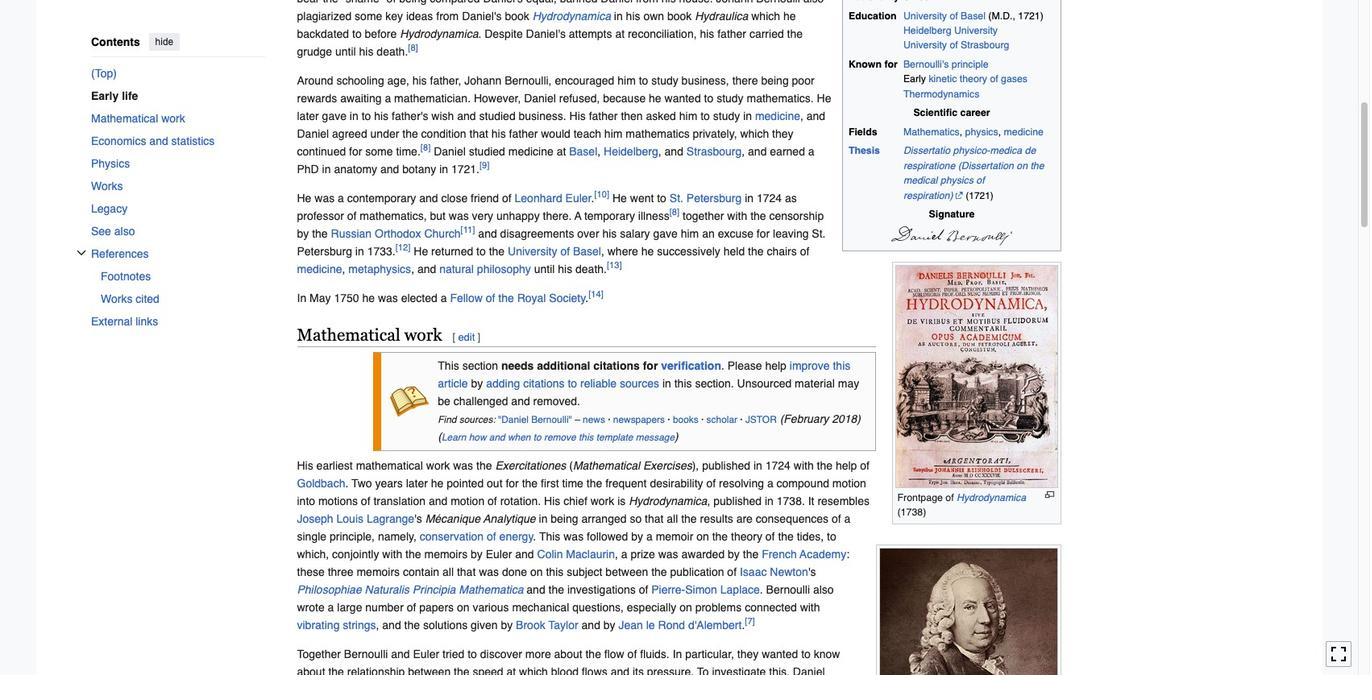 Task type: describe. For each thing, give the bounding box(es) containing it.
, down followed
[[615, 548, 618, 561]]

please
[[728, 360, 762, 372]]

to left know
[[801, 648, 811, 661]]

professor
[[297, 209, 344, 222]]

0 vertical spatial study
[[651, 74, 678, 87]]

isaac newton link
[[740, 565, 808, 578]]

and left the earned
[[748, 145, 767, 158]]

work inside his earliest mathematical work was the exercitationes ( mathematical exercises ), published in 1724 with the help of goldbach
[[426, 459, 450, 472]]

vibrating strings link
[[297, 619, 376, 632]]

0 vertical spatial university of basel link
[[903, 10, 986, 21]]

for inside . two years later he pointed out for the first time the frequent desirability of resolving a compound motion into motions of translation and motion of rotation. his chief work is
[[506, 477, 519, 490]]

and inside and disagreements over his salary gave him an excuse for leaving st. petersburg in 1733.
[[478, 227, 497, 240]]

by down conservation of energy "link"
[[471, 548, 483, 561]]

, left where
[[601, 245, 604, 258]]

, up elected
[[411, 262, 414, 275]]

this inside in this section. unsourced material may be challenged and removed. find sources: "daniel bernoulli" – news · newspapers · books · scholar · jstor
[[674, 377, 692, 390]]

he inside 'around schooling age, his father, johann bernoulli, encouraged him to study business, there being poor rewards awaiting a mathematician. however, daniel refused, because he wanted to study mathematics. he later gave in to his father's wish and studied business. his father then asked him to study in'
[[817, 91, 831, 104]]

and inside . this was followed by a memoir on the theory of the tides, to which, conjointly with the memoirs by euler and
[[515, 548, 534, 561]]

goldbach link
[[297, 477, 345, 490]]

strings
[[343, 619, 376, 632]]

in down there
[[743, 109, 752, 122]]

of down out
[[488, 495, 497, 507]]

and inside [12] he returned to the university of basel , where he successively held the chairs of medicine , metaphysics , and natural philosophy until his death. [13]
[[417, 262, 436, 275]]

frontpage of hydrodynamica (1738)
[[897, 492, 1026, 518]]

and inside he was a contemporary and close friend of leonhard euler . [10] he went to st. petersburg
[[419, 191, 438, 204]]

later inside 'around schooling age, his father, johann bernoulli, encouraged him to study business, there being poor rewards awaiting a mathematician. however, daniel refused, because he wanted to study mathematics. he later gave in to his father's wish and studied business. his father then asked him to study in'
[[297, 109, 319, 122]]

jean le rond d'alembert link
[[619, 619, 742, 632]]

are
[[736, 512, 753, 525]]

to inside he was a contemporary and close friend of leonhard euler . [10] he went to st. petersburg
[[657, 191, 666, 204]]

in inside and disagreements over his salary gave him an excuse for leaving st. petersburg in 1733.
[[355, 245, 364, 258]]

of up heidelberg university link
[[950, 10, 958, 21]]

friend
[[471, 191, 499, 204]]

blood
[[551, 665, 579, 675]]

colin maclaurin link
[[537, 548, 615, 561]]

strasbourg for of
[[961, 40, 1009, 51]]

and down "questions,"
[[582, 619, 600, 632]]

he inside . two years later he pointed out for the first time the frequent desirability of resolving a compound motion into motions of translation and motion of rotation. his chief work is
[[431, 477, 444, 490]]

its
[[633, 665, 644, 675]]

in left 1721. at the left top of page
[[439, 162, 448, 175]]

. inside . this was followed by a memoir on the theory of the tides, to which, conjointly with the memoirs by euler and
[[533, 530, 536, 543]]

principia
[[412, 583, 456, 596]]

of inside together bernoulli and euler tried to discover more about the flow of fluids. in particular, they wanted to know about the relationship between the speed at which blood flows and its pressure. to investigate this, danie
[[628, 648, 637, 661]]

some
[[365, 145, 393, 158]]

1 vertical spatial study
[[717, 91, 744, 104]]

a inside . this was followed by a memoir on the theory of the tides, to which, conjointly with the memoirs by euler and
[[646, 530, 653, 543]]

1 vertical spatial mathematical work
[[297, 325, 442, 345]]

(top)
[[91, 67, 116, 79]]

on inside . this was followed by a memoir on the theory of the tides, to which, conjointly with the memoirs by euler and
[[697, 530, 709, 543]]

time
[[562, 477, 583, 490]]

to inside . this was followed by a memoir on the theory of the tides, to which, conjointly with the memoirs by euler and
[[827, 530, 836, 543]]

him right asked
[[679, 109, 697, 122]]

by inside together with the censorship by the
[[297, 227, 309, 240]]

of down "leaving" on the top right of page
[[800, 245, 809, 258]]

mathematics,
[[360, 209, 427, 222]]

memoirs inside . this was followed by a memoir on the theory of the tides, to which, conjointly with the memoirs by euler and
[[424, 548, 468, 561]]

privately,
[[693, 127, 737, 140]]

there.
[[543, 209, 572, 222]]

french
[[762, 548, 797, 561]]

mathematics , physics , medicine
[[903, 126, 1044, 138]]

it
[[808, 495, 814, 507]]

0 horizontal spatial early
[[91, 89, 118, 102]]

the down professor
[[312, 227, 328, 240]]

chairs
[[767, 245, 797, 258]]

of inside frontpage of hydrodynamica (1738)
[[946, 492, 954, 504]]

of inside his earliest mathematical work was the exercitationes ( mathematical exercises ), published in 1724 with the help of goldbach
[[860, 459, 870, 472]]

he inside [12] he returned to the university of basel , where he successively held the chairs of medicine , metaphysics , and natural philosophy until his death. [13]
[[414, 245, 428, 258]]

to right tried
[[468, 648, 477, 661]]

then
[[621, 109, 643, 122]]

teach
[[574, 127, 601, 140]]

help inside his earliest mathematical work was the exercitationes ( mathematical exercises ), published in 1724 with the help of goldbach
[[836, 459, 857, 472]]

of left 'energy' at bottom left
[[487, 530, 496, 543]]

mathematical work link
[[91, 107, 265, 129]]

at for medicine
[[557, 145, 566, 158]]

2 · from the left
[[668, 414, 670, 426]]

all for contain
[[442, 565, 454, 578]]

together bernoulli and euler tried to discover more about the flow of fluids. in particular, they wanted to know about the relationship between the speed at which blood flows and its pressure. to investigate this, danie
[[297, 648, 852, 675]]

to down this section needs additional citations for verification .
[[568, 377, 577, 390]]

[13] link
[[607, 259, 622, 271]]

his inside [12] he returned to the university of basel , where he successively held the chairs of medicine , metaphysics , and natural philosophy until his death. [13]
[[558, 262, 572, 275]]

backdated
[[297, 27, 349, 40]]

2 vertical spatial study
[[713, 109, 740, 122]]

on up jean le rond d'alembert link
[[680, 601, 692, 614]]

0 horizontal spatial university of basel link
[[508, 245, 601, 258]]

1 · from the left
[[608, 414, 611, 426]]

medicine up de
[[1004, 126, 1044, 138]]

strasbourg link
[[687, 145, 742, 158]]

known for
[[849, 59, 898, 70]]

, and daniel agreed under the condition that his father would teach him mathematics privately, which they continued for some time.
[[297, 109, 825, 158]]

and inside 'around schooling age, his father, johann bernoulli, encouraged him to study business, there being poor rewards awaiting a mathematician. however, daniel refused, because he wanted to study mathematics. he later gave in to his father's wish and studied business. his father then asked him to study in'
[[457, 109, 476, 122]]

gave inside and disagreements over his salary gave him an excuse for leaving st. petersburg in 1733.
[[653, 227, 678, 240]]

for inside , and daniel agreed under the condition that his father would teach him mathematics privately, which they continued for some time.
[[349, 145, 362, 158]]

verification link
[[661, 360, 721, 372]]

this inside . this was followed by a memoir on the theory of the tides, to which, conjointly with the memoirs by euler and
[[539, 530, 560, 543]]

1 vertical spatial (
[[438, 430, 442, 443]]

death. inside . despite daniel's attempts at reconciliation, his father carried the grudge until his death.
[[377, 45, 408, 58]]

removed.
[[533, 395, 580, 408]]

and inside . two years later he pointed out for the first time the frequent desirability of resolving a compound motion into motions of translation and motion of rotation. his chief work is
[[429, 495, 448, 507]]

, inside hydrodynamica , published in 1738. it resembles joseph louis lagrange 's mécanique analytique
[[707, 495, 710, 507]]

very
[[472, 209, 493, 222]]

his left own
[[626, 9, 640, 22]]

until inside [12] he returned to the university of basel , where he successively held the chairs of medicine , metaphysics , and natural philosophy until his death. [13]
[[534, 262, 555, 275]]

the inside in being arranged so that all the results are consequences of a single principle, namely,
[[681, 512, 697, 525]]

st. inside and disagreements over his salary gave him an excuse for leaving st. petersburg in 1733.
[[812, 227, 826, 240]]

was inside his earliest mathematical work was the exercitationes ( mathematical exercises ), published in 1724 with the help of goldbach
[[453, 459, 473, 472]]

1724 inside his earliest mathematical work was the exercitationes ( mathematical exercises ), published in 1724 with the help of goldbach
[[765, 459, 791, 472]]

the down exercitationes
[[522, 477, 538, 490]]

contemporary
[[347, 191, 416, 204]]

a inside the in may 1750 he was elected a fellow of the royal society . [14]
[[441, 291, 447, 304]]

and inside in this section. unsourced material may be challenged and removed. find sources: "daniel bernoulli" – news · newspapers · books · scholar · jstor
[[511, 395, 530, 408]]

works for works
[[91, 179, 122, 192]]

x small image
[[76, 248, 86, 258]]

basel inside [12] he returned to the university of basel , where he successively held the chairs of medicine , metaphysics , and natural philosophy until his death. [13]
[[573, 245, 601, 258]]

of inside he was a contemporary and close friend of leonhard euler . [10] he went to st. petersburg
[[502, 191, 511, 204]]

by right given
[[501, 619, 513, 632]]

metaphysics link
[[348, 262, 411, 275]]

the up contain at left bottom
[[405, 548, 421, 561]]

motions
[[318, 495, 358, 507]]

the right held
[[748, 245, 764, 258]]

which inside which he backdated to before
[[751, 9, 780, 22]]

news
[[583, 414, 605, 426]]

footnotes
[[100, 270, 151, 283]]

university up 'bernoulli's'
[[903, 40, 947, 51]]

philosophiae
[[297, 583, 362, 596]]

may
[[310, 291, 331, 304]]

with inside together with the censorship by the
[[727, 209, 747, 222]]

basel inside education university of basel (m.d., 1721) heidelberg university university of strasbourg known for bernoulli's principle early kinetic theory of gases thermodynamics scientific career
[[961, 10, 986, 21]]

the up compound
[[817, 459, 833, 472]]

rotation.
[[500, 495, 541, 507]]

of inside in being arranged so that all the results are consequences of a single principle, namely,
[[832, 512, 841, 525]]

1 horizontal spatial citations
[[593, 360, 640, 372]]

[8] for top [8] link
[[408, 42, 418, 53]]

later inside . two years later he pointed out for the first time the frequent desirability of resolving a compound motion into motions of translation and motion of rotation. his chief work is
[[406, 477, 428, 490]]

basel link
[[569, 145, 597, 158]]

the inside . bernoulli also wrote a large number of papers on various mechanical questions, especially on problems connected with vibrating strings , and the solutions given by brook taylor and by jean le rond d'alembert . [7]
[[404, 619, 420, 632]]

]
[[478, 331, 481, 343]]

in left own
[[614, 9, 623, 22]]

with inside . bernoulli also wrote a large number of papers on various mechanical questions, especially on problems connected with vibrating strings , and the solutions given by brook taylor and by jean le rond d'alembert . [7]
[[800, 601, 820, 614]]

death. inside [12] he returned to the university of basel , where he successively held the chairs of medicine , metaphysics , and natural philosophy until his death. [13]
[[575, 262, 607, 275]]

theory inside . this was followed by a memoir on the theory of the tides, to which, conjointly with the memoirs by euler and
[[731, 530, 762, 543]]

for inside and disagreements over his salary gave him an excuse for leaving st. petersburg in 1733.
[[757, 227, 770, 240]]

the right time
[[587, 477, 602, 490]]

was inside : these three memoirs contain all that was done on this subject between the publication of
[[479, 565, 499, 578]]

0 horizontal spatial help
[[765, 360, 787, 372]]

. inside . despite daniel's attempts at reconciliation, his father carried the grudge until his death.
[[478, 27, 481, 40]]

by down "questions,"
[[604, 619, 615, 632]]

references link
[[91, 242, 265, 265]]

see also
[[91, 224, 135, 237]]

the inside the in may 1750 he was elected a fellow of the royal society . [14]
[[498, 291, 514, 304]]

please help
[[724, 360, 790, 372]]

unsourced
[[737, 377, 792, 390]]

2 vertical spatial [8] link
[[670, 206, 680, 217]]

mathematics
[[903, 126, 960, 138]]

daniel inside 'around schooling age, his father, johann bernoulli, encouraged him to study business, there being poor rewards awaiting a mathematician. however, daniel refused, because he wanted to study mathematics. he later gave in to his father's wish and studied business. his father then asked him to study in'
[[524, 91, 556, 104]]

university up university of strasbourg link
[[954, 25, 998, 36]]

1733.
[[367, 245, 395, 258]]

),
[[692, 459, 699, 472]]

the down results
[[712, 530, 728, 543]]

0 vertical spatial mathematical work
[[91, 112, 185, 125]]

kinetic
[[929, 74, 957, 85]]

the down together
[[328, 665, 344, 675]]

successively
[[657, 245, 720, 258]]

that inside in being arranged so that all the results are consequences of a single principle, namely,
[[645, 512, 664, 525]]

especially
[[627, 601, 676, 614]]

may
[[838, 377, 859, 390]]

the down tried
[[454, 665, 470, 675]]

to up because
[[639, 74, 648, 87]]

by down so
[[631, 530, 643, 543]]

0 horizontal spatial citations
[[523, 377, 565, 390]]

0 vertical spatial (
[[780, 413, 784, 426]]

footnotes link
[[100, 265, 265, 287]]

bernoulli for together
[[344, 648, 388, 661]]

de
[[1025, 145, 1036, 157]]

basel inside [8] daniel studied medicine at basel , heidelberg , and strasbourg
[[569, 145, 597, 158]]

2 horizontal spatial medicine link
[[1004, 126, 1044, 138]]

and inside ( february 2018 ) ( learn how and when to remove this template message )
[[489, 432, 505, 443]]

being inside 'around schooling age, his father, johann bernoulli, encouraged him to study business, there being poor rewards awaiting a mathematician. however, daniel refused, because he wanted to study mathematics. he later gave in to his father's wish and studied business. his father then asked him to study in'
[[761, 74, 789, 87]]

the down consequences
[[778, 530, 794, 543]]

the up isaac
[[743, 548, 759, 561]]

1 horizontal spatial hydrodynamica link
[[957, 492, 1026, 504]]

books link
[[673, 414, 699, 426]]

1 horizontal spatial motion
[[832, 477, 866, 490]]

(top) link
[[91, 62, 265, 84]]

of left gases
[[990, 74, 998, 85]]

of inside the isaac newton 's philosophiae naturalis principia mathematica and the investigations of pierre-simon laplace
[[639, 583, 648, 596]]

the up out
[[476, 459, 492, 472]]

, down teach
[[597, 145, 601, 158]]

1 vertical spatial motion
[[451, 495, 485, 507]]

in inside in being arranged so that all the results are consequences of a single principle, namely,
[[539, 512, 548, 525]]

between inside : these three memoirs contain all that was done on this subject between the publication of
[[606, 565, 648, 578]]

fields
[[849, 126, 877, 138]]

, left physics link
[[960, 126, 962, 138]]

was down memoir
[[658, 548, 678, 561]]

for up 'sources'
[[643, 360, 658, 372]]

, up 1750
[[342, 262, 345, 275]]

education university of basel (m.d., 1721) heidelberg university university of strasbourg known for bernoulli's principle early kinetic theory of gases thermodynamics scientific career
[[849, 10, 1044, 119]]

which,
[[297, 548, 329, 561]]

and down some
[[380, 162, 399, 175]]

learn
[[442, 432, 466, 443]]

the inside dissertatio physico-medica de respiratione (dissertation on the medical physics of respiration)
[[1030, 160, 1044, 171]]

, down mathematics
[[658, 145, 661, 158]]

euler inside he was a contemporary and close friend of leonhard euler . [10] he went to st. petersburg
[[565, 191, 591, 204]]

his up 'under'
[[374, 109, 389, 122]]

(dissertation
[[958, 160, 1014, 171]]

thesis link
[[849, 145, 880, 157]]

[8] inside [8] daniel studied medicine at basel , heidelberg , and strasbourg
[[421, 142, 431, 153]]

particular,
[[685, 648, 734, 661]]

0 vertical spatial physics
[[965, 126, 998, 138]]

he right [10]
[[613, 191, 627, 204]]

was inside he was a contemporary and close friend of leonhard euler . [10] he went to st. petersburg
[[315, 191, 335, 204]]

brook
[[516, 619, 545, 632]]

. bernoulli also wrote a large number of papers on various mechanical questions, especially on problems connected with vibrating strings , and the solutions given by brook taylor and by jean le rond d'alembert . [7]
[[297, 583, 834, 632]]

the up flows
[[586, 648, 601, 661]]

to up privately,
[[701, 109, 710, 122]]

1 vertical spatial )
[[675, 430, 678, 443]]

the up philosophy
[[489, 245, 505, 258]]

signature
[[929, 209, 975, 220]]

a left prize
[[621, 548, 628, 561]]

isaac
[[740, 565, 767, 578]]

and down number
[[382, 619, 401, 632]]

publication
[[670, 565, 724, 578]]

over
[[577, 227, 599, 240]]

together
[[297, 648, 341, 661]]

in inside his earliest mathematical work was the exercitationes ( mathematical exercises ), published in 1724 with the help of goldbach
[[754, 459, 762, 472]]

1 vertical spatial about
[[297, 665, 325, 675]]

a inside in being arranged so that all the results are consequences of a single principle, namely,
[[844, 512, 851, 525]]

him up because
[[618, 74, 636, 87]]

memoirs inside : these three memoirs contain all that was done on this subject between the publication of
[[357, 565, 400, 578]]

economics and statistics
[[91, 134, 214, 147]]

1 horizontal spatial mathematical
[[297, 325, 400, 345]]

of down heidelberg university link
[[950, 40, 958, 51]]

also inside . bernoulli also wrote a large number of papers on various mechanical questions, especially on problems connected with vibrating strings , and the solutions given by brook taylor and by jean le rond d'alembert . [7]
[[813, 583, 834, 596]]

newton
[[770, 565, 808, 578]]

0 vertical spatial medicine link
[[755, 109, 800, 122]]

and down flow on the bottom of page
[[611, 665, 629, 675]]

to down awaiting
[[362, 109, 371, 122]]

colin maclaurin , a prize was awarded by the french academy
[[537, 548, 846, 561]]

conservation
[[420, 530, 484, 543]]

leonhard euler link
[[515, 191, 591, 204]]

with inside . this was followed by a memoir on the theory of the tides, to which, conjointly with the memoirs by euler and
[[382, 548, 402, 561]]

out
[[487, 477, 503, 490]]

works cited
[[100, 292, 159, 305]]

that inside , and daniel agreed under the condition that his father would teach him mathematics privately, which they continued for some time.
[[469, 127, 488, 140]]

lagrange
[[367, 512, 414, 525]]

1 horizontal spatial )
[[857, 413, 861, 426]]

section.
[[695, 377, 734, 390]]

february
[[784, 413, 829, 426]]

a inside . two years later he pointed out for the first time the frequent desirability of resolving a compound motion into motions of translation and motion of rotation. his chief work is
[[767, 477, 773, 490]]

to down business,
[[704, 91, 713, 104]]

fellow of the royal society link
[[450, 291, 586, 304]]

to inside ( february 2018 ) ( learn how and when to remove this template message )
[[533, 432, 541, 443]]

they inside , and daniel agreed under the condition that his father would teach him mathematics privately, which they continued for some time.
[[772, 127, 794, 140]]

university inside [12] he returned to the university of basel , where he successively held the chairs of medicine , metaphysics , and natural philosophy until his death. [13]
[[508, 245, 557, 258]]

of inside dissertatio physico-medica de respiratione (dissertation on the medical physics of respiration)
[[976, 175, 985, 186]]

0 vertical spatial mathematical
[[91, 112, 158, 125]]

joseph
[[297, 512, 333, 525]]

the inside the isaac newton 's philosophiae naturalis principia mathematica and the investigations of pierre-simon laplace
[[548, 583, 564, 596]]

his down the before
[[359, 45, 374, 58]]

his right age,
[[412, 74, 427, 87]]

memoir
[[656, 530, 693, 543]]

1750
[[334, 291, 359, 304]]

his inside 'around schooling age, his father, johann bernoulli, encouraged him to study business, there being poor rewards awaiting a mathematician. however, daniel refused, because he wanted to study mathematics. he later gave in to his father's wish and studied business. his father then asked him to study in'
[[569, 109, 586, 122]]

0 horizontal spatial this
[[438, 360, 459, 372]]

in up agreed in the left top of the page
[[350, 109, 358, 122]]

of left resolving
[[706, 477, 716, 490]]

physics inside dissertatio physico-medica de respiratione (dissertation on the medical physics of respiration)
[[940, 175, 974, 186]]



Task type: locate. For each thing, give the bounding box(es) containing it.
works up external
[[100, 292, 132, 305]]

medicine down mathematics.
[[755, 109, 800, 122]]

this up may
[[833, 360, 851, 372]]

hydrodynamica up "father," at the left of the page
[[400, 27, 478, 40]]

wanted inside 'around schooling age, his father, johann bernoulli, encouraged him to study business, there being poor rewards awaiting a mathematician. however, daniel refused, because he wanted to study mathematics. he later gave in to his father's wish and studied business. his father then asked him to study in'
[[665, 91, 701, 104]]

of up especially
[[639, 583, 648, 596]]

basel up heidelberg university link
[[961, 10, 986, 21]]

exercises
[[643, 459, 692, 472]]

1 vertical spatial euler
[[486, 548, 512, 561]]

0 vertical spatial being
[[761, 74, 789, 87]]

by right the "awarded"
[[728, 548, 740, 561]]

he up professor
[[297, 191, 311, 204]]

's down translation
[[414, 512, 422, 525]]

at inside together bernoulli and euler tried to discover more about the flow of fluids. in particular, they wanted to know about the relationship between the speed at which blood flows and its pressure. to investigate this, danie
[[507, 665, 516, 675]]

early life
[[91, 89, 138, 102]]

death. up [14] "link"
[[575, 262, 607, 275]]

0 horizontal spatial his
[[297, 459, 313, 472]]

1 vertical spatial citations
[[523, 377, 565, 390]]

2 vertical spatial basel
[[573, 245, 601, 258]]

at inside [8] daniel studied medicine at basel , heidelberg , and strasbourg
[[557, 145, 566, 158]]

petersburg inside he was a contemporary and close friend of leonhard euler . [10] he went to st. petersburg
[[687, 191, 742, 204]]

1 horizontal spatial between
[[606, 565, 648, 578]]

father,
[[430, 74, 461, 87]]

the inside . despite daniel's attempts at reconciliation, his father carried the grudge until his death.
[[787, 27, 803, 40]]

0 vertical spatial )
[[857, 413, 861, 426]]

0 vertical spatial this
[[438, 360, 459, 372]]

all inside in being arranged so that all the results are consequences of a single principle, namely,
[[667, 512, 678, 525]]

johann
[[464, 74, 502, 87]]

basel down teach
[[569, 145, 597, 158]]

so
[[630, 512, 642, 525]]

until down and disagreements over his salary gave him an excuse for leaving st. petersburg in 1733.
[[534, 262, 555, 275]]

university of basel link up heidelberg university link
[[903, 10, 986, 21]]

him up heidelberg link
[[604, 127, 623, 140]]

this
[[833, 360, 851, 372], [674, 377, 692, 390], [579, 432, 594, 443], [546, 565, 564, 578]]

close
[[441, 191, 468, 204]]

strasbourg inside [8] daniel studied medicine at basel , heidelberg , and strasbourg
[[687, 145, 742, 158]]

speed
[[473, 665, 503, 675]]

because
[[603, 91, 646, 104]]

0 vertical spatial works
[[91, 179, 122, 192]]

and down poor
[[807, 109, 825, 122]]

medicine inside [12] he returned to the university of basel , where he successively held the chairs of medicine , metaphysics , and natural philosophy until his death. [13]
[[297, 262, 342, 275]]

this inside ( february 2018 ) ( learn how and when to remove this template message )
[[579, 432, 594, 443]]

him up successively
[[681, 227, 699, 240]]

1 horizontal spatial memoirs
[[424, 548, 468, 561]]

to up illness
[[657, 191, 666, 204]]

work inside mathematical work link
[[161, 112, 185, 125]]

strasbourg for and
[[687, 145, 742, 158]]

resolving
[[719, 477, 764, 490]]

[14]
[[588, 288, 604, 300]]

with right "connected"
[[800, 601, 820, 614]]

bernoulli inside together bernoulli and euler tried to discover more about the flow of fluids. in particular, they wanted to know about the relationship between the speed at which blood flows and its pressure. to investigate this, danie
[[344, 648, 388, 661]]

at inside . despite daniel's attempts at reconciliation, his father carried the grudge until his death.
[[615, 27, 625, 40]]

0 vertical spatial which
[[751, 9, 780, 22]]

poor
[[792, 74, 815, 87]]

0 vertical spatial until
[[335, 45, 356, 58]]

2 horizontal spatial (
[[780, 413, 784, 426]]

hydrodynamica inside hydrodynamica , published in 1738. it resembles joseph louis lagrange 's mécanique analytique
[[629, 495, 707, 507]]

1 vertical spatial heidelberg
[[604, 145, 658, 158]]

medicine up may
[[297, 262, 342, 275]]

elected
[[401, 291, 438, 304]]

university of strasbourg link
[[903, 40, 1009, 51]]

salary
[[620, 227, 650, 240]]

bernoulli for .
[[766, 583, 810, 596]]

0 horizontal spatial theory
[[731, 530, 762, 543]]

hydrodynamica down desirability
[[629, 495, 707, 507]]

death.
[[377, 45, 408, 58], [575, 262, 607, 275]]

to up academy
[[827, 530, 836, 543]]

life
[[121, 89, 138, 102]]

1 horizontal spatial euler
[[486, 548, 512, 561]]

, inside , and daniel agreed under the condition that his father would teach him mathematics privately, which they continued for some time.
[[800, 109, 803, 122]]

, down mathematics.
[[800, 109, 803, 122]]

in down continued
[[322, 162, 331, 175]]

1 horizontal spatial 's
[[808, 565, 816, 578]]

"daniel bernoulli" link
[[498, 414, 572, 426]]

4 · from the left
[[740, 414, 743, 426]]

of up its at the left bottom
[[628, 648, 637, 661]]

a right the earned
[[808, 145, 815, 158]]

0 vertical spatial his
[[569, 109, 586, 122]]

being
[[761, 74, 789, 87], [551, 512, 578, 525]]

medicine link up de
[[1004, 126, 1044, 138]]

first
[[541, 477, 559, 490]]

basel down the over on the top left of the page
[[573, 245, 601, 258]]

1 vertical spatial [8]
[[421, 142, 431, 153]]

in right 'sources'
[[662, 377, 671, 390]]

strasbourg inside education university of basel (m.d., 1721) heidelberg university university of strasbourg known for bernoulli's principle early kinetic theory of gases thermodynamics scientific career
[[961, 40, 1009, 51]]

strasbourg up principle
[[961, 40, 1009, 51]]

university down disagreements
[[508, 245, 557, 258]]

a inside he was a contemporary and close friend of leonhard euler . [10] he went to st. petersburg
[[338, 191, 344, 204]]

medicine link up may
[[297, 262, 342, 275]]

mathematical inside his earliest mathematical work was the exercitationes ( mathematical exercises ), published in 1724 with the help of goldbach
[[573, 459, 640, 472]]

the up mechanical
[[548, 583, 564, 596]]

which down more on the left bottom of page
[[519, 665, 548, 675]]

1 vertical spatial until
[[534, 262, 555, 275]]

he inside the in may 1750 he was elected a fellow of the royal society . [14]
[[362, 291, 375, 304]]

early down 'bernoulli's'
[[903, 74, 926, 85]]

with inside his earliest mathematical work was the exercitationes ( mathematical exercises ), published in 1724 with the help of goldbach
[[794, 459, 814, 472]]

carried
[[749, 27, 784, 40]]

mathematics link
[[903, 126, 960, 138]]

hydrodynamica for hydrodynamica
[[400, 27, 478, 40]]

economics
[[91, 134, 146, 147]]

how
[[469, 432, 486, 443]]

studied inside 'around schooling age, his father, johann bernoulli, encouraged him to study business, there being poor rewards awaiting a mathematician. however, daniel refused, because he wanted to study mathematics. he later gave in to his father's wish and studied business. his father then asked him to study in'
[[479, 109, 516, 122]]

2 vertical spatial mathematical
[[573, 459, 640, 472]]

0 vertical spatial memoirs
[[424, 548, 468, 561]]

edit link
[[458, 331, 475, 343]]

the up excuse
[[750, 209, 766, 222]]

1 horizontal spatial [8] link
[[421, 142, 431, 153]]

. despite daniel's attempts at reconciliation, his father carried the grudge until his death.
[[297, 27, 803, 58]]

1 vertical spatial father
[[589, 109, 618, 122]]

which inside , and daniel agreed under the condition that his father would teach him mathematics privately, which they continued for some time.
[[740, 127, 769, 140]]

also down academy
[[813, 583, 834, 596]]

adding citations to reliable sources link
[[486, 377, 659, 390]]

his inside . two years later he pointed out for the first time the frequent desirability of resolving a compound motion into motions of translation and motion of rotation. his chief work is
[[544, 495, 560, 507]]

2 vertical spatial his
[[544, 495, 560, 507]]

theory down are
[[731, 530, 762, 543]]

pressure.
[[647, 665, 694, 675]]

hydrodynamica link up attempts
[[532, 9, 611, 22]]

0 horizontal spatial about
[[297, 665, 325, 675]]

0 vertical spatial that
[[469, 127, 488, 140]]

1 vertical spatial hydrodynamica link
[[957, 492, 1026, 504]]

0 vertical spatial later
[[297, 109, 319, 122]]

0 horizontal spatial between
[[408, 665, 451, 675]]

[10]
[[594, 188, 609, 200]]

studied up [9]
[[469, 145, 505, 158]]

0 vertical spatial bernoulli
[[766, 583, 810, 596]]

0 vertical spatial gave
[[322, 109, 347, 122]]

his down refused,
[[569, 109, 586, 122]]

by adding citations to reliable sources
[[468, 377, 659, 390]]

he inside [12] he returned to the university of basel , where he successively held the chairs of medicine , metaphysics , and natural philosophy until his death. [13]
[[641, 245, 654, 258]]

2 horizontal spatial euler
[[565, 191, 591, 204]]

edit
[[458, 331, 475, 343]]

newspapers
[[613, 414, 665, 426]]

being inside in being arranged so that all the results are consequences of a single principle, namely,
[[551, 512, 578, 525]]

years
[[375, 477, 403, 490]]

him inside , and daniel agreed under the condition that his father would teach him mathematics privately, which they continued for some time.
[[604, 127, 623, 140]]

0 horizontal spatial all
[[442, 565, 454, 578]]

, up medica
[[998, 126, 1001, 138]]

1 vertical spatial in
[[673, 648, 682, 661]]

father
[[717, 27, 746, 40], [589, 109, 618, 122], [509, 127, 538, 140]]

[ edit ]
[[453, 331, 481, 343]]

0 vertical spatial about
[[554, 648, 582, 661]]

1 horizontal spatial death.
[[575, 262, 607, 275]]

early inside education university of basel (m.d., 1721) heidelberg university university of strasbourg known for bernoulli's principle early kinetic theory of gases thermodynamics scientific career
[[903, 74, 926, 85]]

1 vertical spatial they
[[737, 648, 759, 661]]

0 vertical spatial death.
[[377, 45, 408, 58]]

dissertatio physico-medica de respiratione (dissertation on the medical physics of respiration)
[[903, 145, 1044, 201]]

1 vertical spatial early
[[91, 89, 118, 102]]

by down professor
[[297, 227, 309, 240]]

bernoulli"
[[531, 414, 572, 426]]

0 horizontal spatial motion
[[451, 495, 485, 507]]

( inside his earliest mathematical work was the exercitationes ( mathematical exercises ), published in 1724 with the help of goldbach
[[569, 459, 573, 472]]

this
[[438, 360, 459, 372], [539, 530, 560, 543]]

1 vertical spatial physics
[[940, 175, 974, 186]]

2 horizontal spatial mathematical
[[573, 459, 640, 472]]

together
[[683, 209, 724, 222]]

0 vertical spatial father
[[717, 27, 746, 40]]

censorship
[[769, 209, 824, 222]]

russian orthodox church [11]
[[331, 224, 475, 240]]

1 horizontal spatial later
[[406, 477, 428, 490]]

between inside together bernoulli and euler tried to discover more about the flow of fluids. in particular, they wanted to know about the relationship between the speed at which blood flows and its pressure. to investigate this, danie
[[408, 665, 451, 675]]

0 horizontal spatial hydrodynamica link
[[532, 9, 611, 22]]

daniel inside , and daniel agreed under the condition that his father would teach him mathematics privately, which they continued for some time.
[[297, 127, 329, 140]]

0 horizontal spatial [8] link
[[408, 42, 418, 53]]

works up legacy
[[91, 179, 122, 192]]

1 vertical spatial all
[[442, 565, 454, 578]]

, up results
[[707, 495, 710, 507]]

to inside which he backdated to before
[[352, 27, 362, 40]]

published up resolving
[[702, 459, 750, 472]]

mathematical
[[356, 459, 423, 472]]

sources:
[[459, 414, 495, 426]]

0 vertical spatial theory
[[960, 74, 987, 85]]

at down discover
[[507, 665, 516, 675]]

theory
[[960, 74, 987, 85], [731, 530, 762, 543]]

be
[[438, 395, 450, 408]]

st. up together
[[670, 191, 683, 204]]

0 vertical spatial at
[[615, 27, 625, 40]]

being up mathematics.
[[761, 74, 789, 87]]

was up the pointed at the left
[[453, 459, 473, 472]]

0 horizontal spatial bernoulli
[[344, 648, 388, 661]]

french academy link
[[762, 548, 846, 561]]

[8] for [8] link to the bottom
[[670, 206, 680, 217]]

two
[[351, 477, 372, 490]]

tried
[[443, 648, 464, 661]]

· left books link
[[668, 414, 670, 426]]

medicine inside [8] daniel studied medicine at basel , heidelberg , and strasbourg
[[508, 145, 554, 158]]

on down de
[[1017, 160, 1028, 171]]

by down "section" on the bottom of the page
[[471, 377, 483, 390]]

fullscreen image
[[1331, 647, 1347, 663]]

heidelberg university link
[[903, 25, 998, 36]]

( up time
[[569, 459, 573, 472]]

petersburg inside and disagreements over his salary gave him an excuse for leaving st. petersburg in 1733.
[[297, 245, 352, 258]]

in
[[614, 9, 623, 22], [350, 109, 358, 122], [743, 109, 752, 122], [322, 162, 331, 175], [439, 162, 448, 175], [745, 191, 754, 204], [355, 245, 364, 258], [662, 377, 671, 390], [754, 459, 762, 472], [765, 495, 774, 507], [539, 512, 548, 525]]

and inside the isaac newton 's philosophiae naturalis principia mathematica and the investigations of pierre-simon laplace
[[527, 583, 545, 596]]

euler inside . this was followed by a memoir on the theory of the tides, to which, conjointly with the memoirs by euler and
[[486, 548, 512, 561]]

to left the before
[[352, 27, 362, 40]]

0 horizontal spatial also
[[114, 224, 135, 237]]

0 horizontal spatial memoirs
[[357, 565, 400, 578]]

on up solutions
[[457, 601, 469, 614]]

0 vertical spatial 's
[[414, 512, 422, 525]]

continued
[[297, 145, 346, 158]]

of down two
[[361, 495, 370, 507]]

1 horizontal spatial mathematical work
[[297, 325, 442, 345]]

0 vertical spatial all
[[667, 512, 678, 525]]

of up laplace
[[727, 565, 737, 578]]

0 vertical spatial citations
[[593, 360, 640, 372]]

1 horizontal spatial father
[[589, 109, 618, 122]]

mathematical down "life"
[[91, 112, 158, 125]]

which right privately,
[[740, 127, 769, 140]]

(1721)
[[966, 190, 994, 201]]

which inside together bernoulli and euler tried to discover more about the flow of fluids. in particular, they wanted to know about the relationship between the speed at which blood flows and its pressure. to investigate this, danie
[[519, 665, 548, 675]]

2 vertical spatial daniel
[[434, 145, 466, 158]]

and inside , and daniel agreed under the condition that his father would teach him mathematics privately, which they continued for some time.
[[807, 109, 825, 122]]

study
[[651, 74, 678, 87], [717, 91, 744, 104], [713, 109, 740, 122]]

about up blood
[[554, 648, 582, 661]]

0 vertical spatial euler
[[565, 191, 591, 204]]

0 vertical spatial daniel
[[524, 91, 556, 104]]

gave
[[322, 109, 347, 122], [653, 227, 678, 240]]

at down hydrodynamica in his own book hydraulica
[[615, 27, 625, 40]]

works cited link
[[100, 287, 265, 310]]

message
[[636, 432, 675, 443]]

this inside : these three memoirs contain all that was done on this subject between the publication of
[[546, 565, 564, 578]]

was inside in 1724 as professor of mathematics, but was very unhappy there. a temporary illness
[[449, 209, 469, 222]]

's inside the isaac newton 's philosophiae naturalis principia mathematica and the investigations of pierre-simon laplace
[[808, 565, 816, 578]]

on inside : these three memoirs contain all that was done on this subject between the publication of
[[530, 565, 543, 578]]

his
[[569, 109, 586, 122], [297, 459, 313, 472], [544, 495, 560, 507]]

works
[[91, 179, 122, 192], [100, 292, 132, 305]]

in being arranged so that all the results are consequences of a single principle, namely,
[[297, 512, 851, 543]]

1 vertical spatial being
[[551, 512, 578, 525]]

in inside in this section. unsourced material may be challenged and removed. find sources: "daniel bernoulli" – news · newspapers · books · scholar · jstor
[[662, 377, 671, 390]]

on inside dissertatio physico-medica de respiratione (dissertation on the medical physics of respiration)
[[1017, 160, 1028, 171]]

0 horizontal spatial being
[[551, 512, 578, 525]]

and right 'how'
[[489, 432, 505, 443]]

work left [
[[404, 325, 442, 345]]

fluids.
[[640, 648, 670, 661]]

this down colin
[[546, 565, 564, 578]]

0 vertical spatial motion
[[832, 477, 866, 490]]

in inside together bernoulli and euler tried to discover more about the flow of fluids. in particular, they wanted to know about the relationship between the speed at which blood flows and its pressure. to investigate this, danie
[[673, 648, 682, 661]]

1 horizontal spatial bernoulli
[[766, 583, 810, 596]]

simon
[[685, 583, 717, 596]]

1 vertical spatial university of basel link
[[508, 245, 601, 258]]

later up translation
[[406, 477, 428, 490]]

2 vertical spatial at
[[507, 665, 516, 675]]

hydraulica
[[695, 9, 748, 22]]

st. inside he was a contemporary and close friend of leonhard euler . [10] he went to st. petersburg
[[670, 191, 683, 204]]

1724 inside in 1724 as professor of mathematics, but was very unhappy there. a temporary illness
[[757, 191, 782, 204]]

0 horizontal spatial mathematical
[[91, 112, 158, 125]]

in inside in 1724 as professor of mathematics, but was very unhappy there. a temporary illness
[[745, 191, 754, 204]]

gave up agreed in the left top of the page
[[322, 109, 347, 122]]

and inside [8] daniel studied medicine at basel , heidelberg , and strasbourg
[[665, 145, 683, 158]]

[14] link
[[588, 288, 604, 300]]

1 vertical spatial strasbourg
[[687, 145, 742, 158]]

awarded
[[681, 548, 725, 561]]

0 horizontal spatial gave
[[322, 109, 347, 122]]

[8] link up botany
[[421, 142, 431, 153]]

works for works cited
[[100, 292, 132, 305]]

verification
[[661, 360, 721, 372]]

father inside . despite daniel's attempts at reconciliation, his father carried the grudge until his death.
[[717, 27, 746, 40]]

on up the "awarded"
[[697, 530, 709, 543]]

0 horizontal spatial medicine link
[[297, 262, 342, 275]]

he left the pointed at the left
[[431, 477, 444, 490]]

1 horizontal spatial at
[[557, 145, 566, 158]]

gases
[[1001, 74, 1028, 85]]

hydrodynamica link right the frontpage
[[957, 492, 1026, 504]]

1 vertical spatial which
[[740, 127, 769, 140]]

, left the earned
[[742, 145, 745, 158]]

petersburg up together
[[687, 191, 742, 204]]

1 vertical spatial later
[[406, 477, 428, 490]]

published inside hydrodynamica , published in 1738. it resembles joseph louis lagrange 's mécanique analytique
[[713, 495, 762, 507]]

newspapers link
[[613, 414, 665, 426]]

1 vertical spatial also
[[813, 583, 834, 596]]

0 horizontal spatial death.
[[377, 45, 408, 58]]

of inside . this was followed by a memoir on the theory of the tides, to which, conjointly with the memoirs by euler and
[[766, 530, 775, 543]]

· right "news"
[[608, 414, 611, 426]]

[12] link
[[395, 242, 411, 253]]

petersburg down russian
[[297, 245, 352, 258]]

0 vertical spatial they
[[772, 127, 794, 140]]

around
[[297, 74, 333, 87]]

hydrodynamica for hydrodynamica in his own book hydraulica
[[532, 9, 611, 22]]

0 vertical spatial [8] link
[[408, 42, 418, 53]]

. two years later he pointed out for the first time the frequent desirability of resolving a compound motion into motions of translation and motion of rotation. his chief work is
[[297, 477, 866, 507]]

about
[[554, 648, 582, 661], [297, 665, 325, 675]]

hydrodynamica for hydrodynamica , published in 1738. it resembles joseph louis lagrange 's mécanique analytique
[[629, 495, 707, 507]]

0 horizontal spatial they
[[737, 648, 759, 661]]

prize
[[631, 548, 655, 561]]

0 vertical spatial early
[[903, 74, 926, 85]]

and up "relationship"
[[391, 648, 410, 661]]

a inside 'around schooling age, his father, johann bernoulli, encouraged him to study business, there being poor rewards awaiting a mathematician. however, daniel refused, because he wanted to study mathematics. he later gave in to his father's wish and studied business. his father then asked him to study in'
[[385, 91, 391, 104]]

all for that
[[667, 512, 678, 525]]

1 vertical spatial [8] link
[[421, 142, 431, 153]]

a
[[575, 209, 581, 222]]

0 horizontal spatial daniel
[[297, 127, 329, 140]]

in down rotation.
[[539, 512, 548, 525]]

1 vertical spatial petersburg
[[297, 245, 352, 258]]

he inside which he backdated to before
[[783, 9, 796, 22]]

cited
[[135, 292, 159, 305]]

where
[[607, 245, 638, 258]]

his down hydraulica
[[700, 27, 714, 40]]

questions,
[[572, 601, 624, 614]]

a inside , and earned a phd in anatomy and botany in 1721.
[[808, 145, 815, 158]]

1 horizontal spatial theory
[[960, 74, 987, 85]]

0 vertical spatial wanted
[[665, 91, 701, 104]]

3 · from the left
[[701, 414, 704, 426]]

career
[[960, 107, 990, 119]]

and inside economics and statistics link
[[149, 134, 168, 147]]

university up heidelberg university link
[[903, 10, 947, 21]]

daniel down condition
[[434, 145, 466, 158]]

euler up the done
[[486, 548, 512, 561]]

1 horizontal spatial being
[[761, 74, 789, 87]]

theory inside education university of basel (m.d., 1721) heidelberg university university of strasbourg known for bernoulli's principle early kinetic theory of gases thermodynamics scientific career
[[960, 74, 987, 85]]

daniel inside [8] daniel studied medicine at basel , heidelberg , and strasbourg
[[434, 145, 466, 158]]

wrote
[[297, 601, 325, 614]]

to down '"daniel bernoulli"' "link"
[[533, 432, 541, 443]]

they up the earned
[[772, 127, 794, 140]]

0 horizontal spatial )
[[675, 430, 678, 443]]

at for attempts
[[615, 27, 625, 40]]

translation
[[374, 495, 426, 507]]

0 vertical spatial studied
[[479, 109, 516, 122]]

the inside : these three memoirs contain all that was done on this subject between the publication of
[[651, 565, 667, 578]]

find
[[438, 414, 457, 426]]

heidelberg up university of strasbourg link
[[903, 25, 951, 36]]

until inside . despite daniel's attempts at reconciliation, his father carried the grudge until his death.
[[335, 45, 356, 58]]

and up physics link
[[149, 134, 168, 147]]

of inside in 1724 as professor of mathematics, but was very unhappy there. a temporary illness
[[347, 209, 357, 222]]

jstor link
[[745, 414, 777, 426]]

physics
[[965, 126, 998, 138], [940, 175, 974, 186]]

1 vertical spatial this
[[539, 530, 560, 543]]

around schooling age, his father, johann bernoulli, encouraged him to study business, there being poor rewards awaiting a mathematician. however, daniel refused, because he wanted to study mathematics. he later gave in to his father's wish and studied business. his father then asked him to study in
[[297, 74, 831, 122]]

for up anatomy
[[349, 145, 362, 158]]

. inside he was a contemporary and close friend of leonhard euler . [10] he went to st. petersburg
[[591, 191, 594, 204]]

[8] link up age,
[[408, 42, 418, 53]]

respiratione
[[903, 160, 955, 171]]

they up investigate on the bottom right of the page
[[737, 648, 759, 661]]

2 vertical spatial father
[[509, 127, 538, 140]]

jstor
[[745, 414, 777, 426]]

1 vertical spatial that
[[645, 512, 664, 525]]

[11] link
[[461, 224, 475, 235]]

hydrodynamica link
[[532, 9, 611, 22], [957, 492, 1026, 504]]

motion down the pointed at the left
[[451, 495, 485, 507]]

1 vertical spatial gave
[[653, 227, 678, 240]]

, inside , and earned a phd in anatomy and botany in 1721.
[[742, 145, 745, 158]]

theory down principle
[[960, 74, 987, 85]]

of down together with the censorship by the
[[560, 245, 570, 258]]

. inside the in may 1750 he was elected a fellow of the royal society . [14]
[[586, 291, 588, 304]]



Task type: vqa. For each thing, say whether or not it's contained in the screenshot.
death. inside the The . Despite Daniel'S Attempts At Reconciliation, His Father Carried The Grudge Until His Death.
yes



